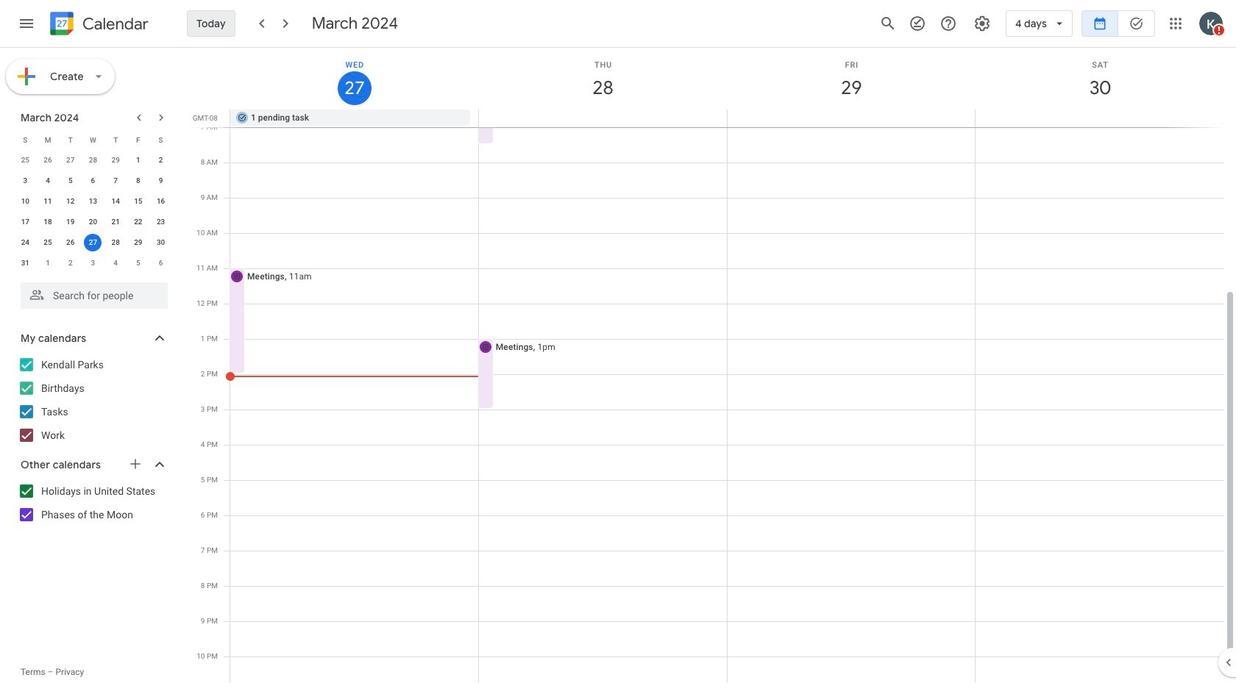 Task type: locate. For each thing, give the bounding box(es) containing it.
21 element
[[107, 213, 125, 231]]

row group
[[14, 150, 172, 274]]

22 element
[[129, 213, 147, 231]]

6 element
[[84, 172, 102, 190]]

28 element
[[107, 234, 125, 252]]

heading
[[80, 15, 149, 33]]

8 element
[[129, 172, 147, 190]]

None search field
[[0, 277, 183, 309]]

february 28 element
[[84, 152, 102, 169]]

20 element
[[84, 213, 102, 231]]

18 element
[[39, 213, 57, 231]]

15 element
[[129, 193, 147, 211]]

13 element
[[84, 193, 102, 211]]

3 element
[[16, 172, 34, 190]]

cell
[[479, 110, 727, 127], [727, 110, 976, 127], [976, 110, 1224, 127], [82, 233, 104, 253]]

april 2 element
[[62, 255, 79, 272]]

25 element
[[39, 234, 57, 252]]

february 26 element
[[39, 152, 57, 169]]

april 3 element
[[84, 255, 102, 272]]

24 element
[[16, 234, 34, 252]]

31 element
[[16, 255, 34, 272]]

add other calendars image
[[128, 457, 143, 472]]

2 element
[[152, 152, 170, 169]]

9 element
[[152, 172, 170, 190]]

grid
[[188, 48, 1237, 684]]

row
[[224, 110, 1237, 127], [14, 130, 172, 150], [14, 150, 172, 171], [14, 171, 172, 191], [14, 191, 172, 212], [14, 212, 172, 233], [14, 233, 172, 253], [14, 253, 172, 274]]

main drawer image
[[18, 15, 35, 32]]

17 element
[[16, 213, 34, 231]]

april 4 element
[[107, 255, 125, 272]]

Search for people text field
[[29, 283, 159, 309]]

26 element
[[62, 234, 79, 252]]

heading inside calendar element
[[80, 15, 149, 33]]

23 element
[[152, 213, 170, 231]]

1 element
[[129, 152, 147, 169]]



Task type: vqa. For each thing, say whether or not it's contained in the screenshot.
cell
yes



Task type: describe. For each thing, give the bounding box(es) containing it.
february 25 element
[[16, 152, 34, 169]]

april 5 element
[[129, 255, 147, 272]]

april 6 element
[[152, 255, 170, 272]]

other calendars list
[[3, 480, 183, 527]]

10 element
[[16, 193, 34, 211]]

16 element
[[152, 193, 170, 211]]

april 1 element
[[39, 255, 57, 272]]

settings menu image
[[974, 15, 992, 32]]

5 element
[[62, 172, 79, 190]]

14 element
[[107, 193, 125, 211]]

12 element
[[62, 193, 79, 211]]

4 element
[[39, 172, 57, 190]]

february 27 element
[[62, 152, 79, 169]]

march 2024 grid
[[14, 130, 172, 274]]

7 element
[[107, 172, 125, 190]]

19 element
[[62, 213, 79, 231]]

11 element
[[39, 193, 57, 211]]

calendar element
[[47, 9, 149, 41]]

february 29 element
[[107, 152, 125, 169]]

27, today element
[[84, 234, 102, 252]]

29 element
[[129, 234, 147, 252]]

cell inside march 2024 grid
[[82, 233, 104, 253]]

30 element
[[152, 234, 170, 252]]

my calendars list
[[3, 353, 183, 448]]



